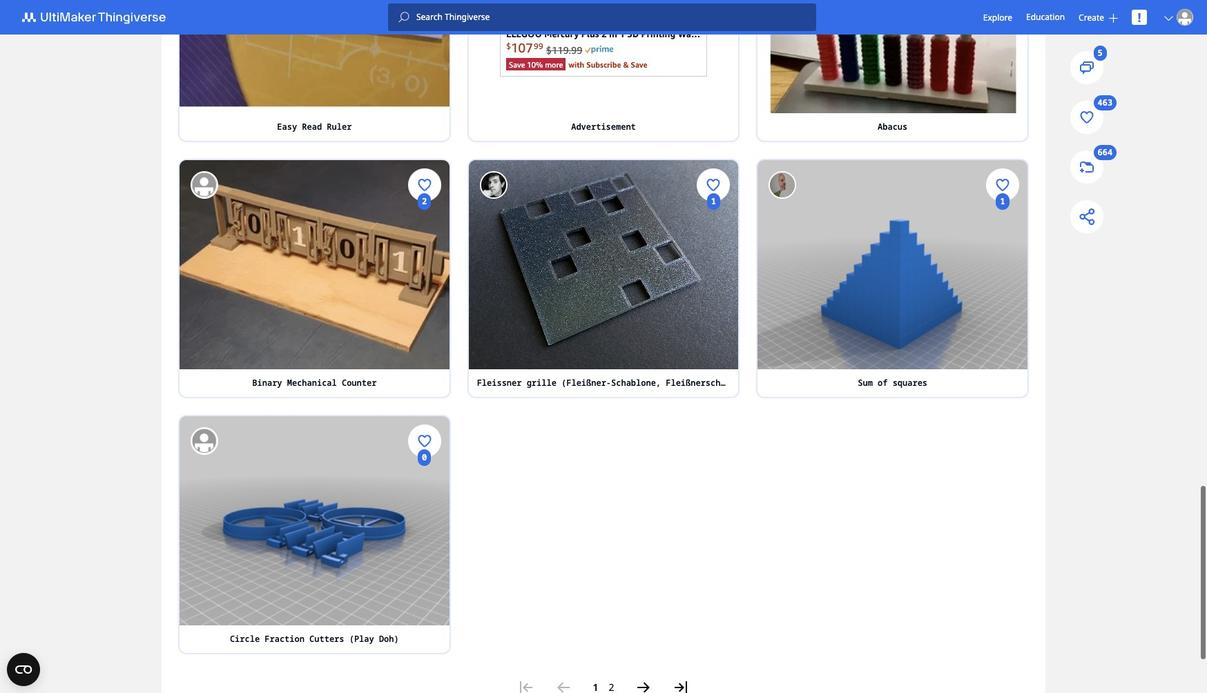 Task type: describe. For each thing, give the bounding box(es) containing it.
counter
[[342, 377, 377, 389]]

Search Thingiverse text field
[[410, 12, 817, 23]]

search control image
[[399, 12, 410, 23]]

sum
[[858, 377, 873, 389]]

education link
[[1027, 10, 1066, 25]]

thumbnail representing fleissner grille (fleißner-schablone, fleißnersche schablone) image
[[469, 160, 739, 370]]

sum of squares link
[[758, 370, 1028, 397]]

education
[[1027, 11, 1066, 23]]

create button
[[1079, 11, 1119, 23]]

abacus
[[878, 121, 908, 133]]

thumbnail representing sum of squares image
[[758, 160, 1028, 370]]

thumbnail representing circle fraction cutters (play doh) image
[[180, 417, 450, 626]]

easy read ruler
[[277, 121, 352, 133]]

! link
[[1133, 9, 1148, 26]]

mechanical
[[287, 377, 337, 389]]

advertisement
[[572, 121, 636, 133]]

avatar image for sum of squares
[[769, 171, 797, 199]]

schablone)
[[731, 377, 781, 389]]

fleissner
[[477, 377, 522, 389]]

doh)
[[379, 633, 399, 645]]

circle fraction cutters (play doh) link
[[180, 626, 450, 654]]

open widget image
[[7, 654, 40, 687]]

grille
[[527, 377, 557, 389]]

thumbnail representing abacus image
[[758, 0, 1028, 113]]

of
[[878, 377, 888, 389]]

thumbnail representing binary mechanical counter image
[[180, 160, 450, 370]]

plusicon image
[[1110, 13, 1119, 22]]

2
[[422, 195, 427, 207]]

thumbnail representing easy read ruler image
[[180, 0, 450, 113]]

(play
[[349, 633, 374, 645]]

squares
[[893, 377, 928, 389]]



Task type: locate. For each thing, give the bounding box(es) containing it.
avatar image for binary mechanical counter
[[191, 171, 218, 199]]

makerbot logo image
[[14, 9, 182, 26]]

1
[[712, 195, 717, 207], [1001, 195, 1006, 207], [422, 271, 427, 283], [712, 271, 717, 283]]

easy read ruler link
[[180, 113, 450, 141]]

fraction
[[265, 633, 305, 645]]

fleissner grille (fleißner-schablone, fleißnersche schablone)
[[477, 377, 781, 389]]

avatar image for fleissner grille (fleißner-schablone, fleißnersche schablone)
[[480, 171, 508, 199]]

(fleißner-
[[562, 377, 612, 389]]

fleißnersche
[[666, 377, 726, 389]]

!
[[1138, 9, 1142, 26]]

create
[[1079, 11, 1105, 23]]

easy
[[277, 121, 297, 133]]

binary mechanical counter
[[252, 377, 377, 389]]

circle
[[230, 633, 260, 645]]

schablone,
[[612, 377, 661, 389]]

sum of squares
[[858, 377, 928, 389]]

5
[[1098, 47, 1103, 59]]

explore button
[[984, 11, 1013, 23]]

advertisement element
[[500, 0, 708, 77]]

avatar image for circle fraction cutters (play doh)
[[191, 428, 218, 455]]

0
[[422, 90, 427, 102], [1001, 90, 1006, 102], [1001, 271, 1006, 283], [422, 347, 427, 358], [712, 347, 717, 358], [1001, 347, 1006, 358], [422, 452, 427, 464], [422, 527, 427, 539], [422, 603, 427, 615]]

read
[[302, 121, 322, 133]]

cutters
[[310, 633, 345, 645]]

avatar image
[[1178, 9, 1194, 26], [191, 171, 218, 199], [480, 171, 508, 199], [769, 171, 797, 199], [191, 428, 218, 455]]

463
[[1098, 97, 1113, 109]]

binary
[[252, 377, 282, 389]]

ruler
[[327, 121, 352, 133]]

664
[[1098, 147, 1113, 159]]

fleissner grille (fleißner-schablone, fleißnersche schablone) link
[[469, 370, 781, 397]]

abacus link
[[758, 113, 1028, 141]]

explore
[[984, 11, 1013, 23]]

binary mechanical counter link
[[180, 370, 450, 397]]

circle fraction cutters (play doh)
[[230, 633, 399, 645]]



Task type: vqa. For each thing, say whether or not it's contained in the screenshot.
things with actual uses link
no



